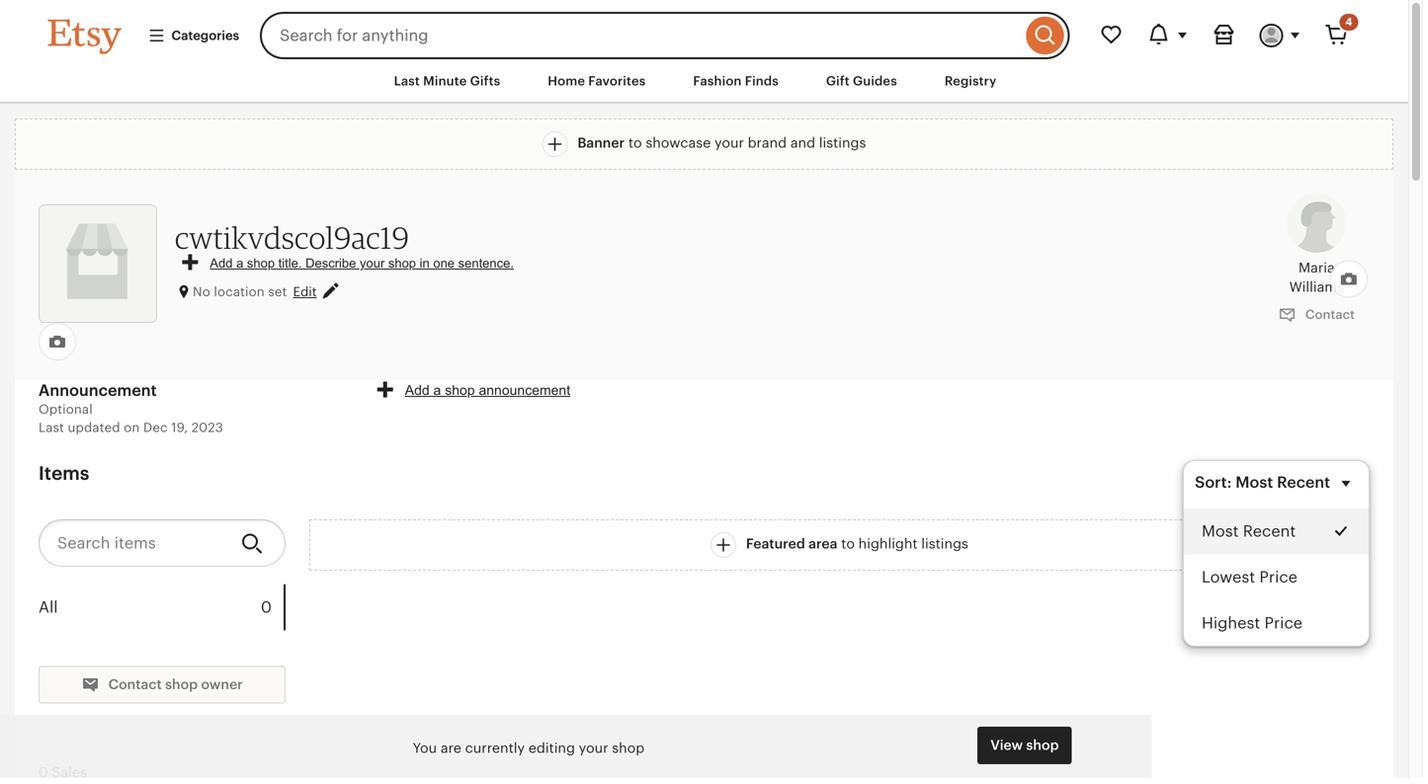Task type: vqa. For each thing, say whether or not it's contained in the screenshot.
Sales inside THE PERSONALIZED GIFT SALES
no



Task type: locate. For each thing, give the bounding box(es) containing it.
add
[[210, 256, 233, 271], [405, 383, 430, 398]]

maria williams link
[[1280, 194, 1354, 297]]

1 vertical spatial a
[[433, 383, 441, 398]]

featured area to highlight listings
[[746, 536, 968, 552]]

contact inside button
[[1302, 307, 1355, 322]]

1 vertical spatial last
[[39, 420, 64, 435]]

guides
[[853, 74, 897, 88]]

last minute gifts
[[394, 74, 500, 88]]

sort: most recent button
[[1183, 460, 1370, 508]]

0 vertical spatial a
[[236, 256, 243, 271]]

shop left owner
[[165, 677, 198, 693]]

to right area
[[841, 536, 855, 552]]

price down 'lowest price' button
[[1264, 614, 1303, 632]]

shop inside add a shop announcement button
[[445, 383, 475, 398]]

no location set
[[193, 284, 287, 299]]

0 vertical spatial most
[[1236, 474, 1273, 492]]

lowest price
[[1202, 569, 1298, 586]]

price inside button
[[1259, 569, 1298, 586]]

0 horizontal spatial contact
[[108, 677, 162, 693]]

1 vertical spatial price
[[1264, 614, 1303, 632]]

contact shop owner button
[[39, 666, 286, 704]]

2 vertical spatial your
[[579, 741, 608, 756]]

1 horizontal spatial listings
[[921, 536, 968, 552]]

1 horizontal spatial last
[[394, 74, 420, 88]]

1 horizontal spatial add
[[405, 383, 430, 398]]

set
[[268, 284, 287, 299]]

shop right the view at bottom
[[1026, 738, 1059, 754]]

1 horizontal spatial a
[[433, 383, 441, 398]]

your
[[714, 135, 744, 151], [360, 256, 385, 271], [579, 741, 608, 756]]

are
[[441, 741, 461, 756]]

categories button
[[133, 18, 254, 53]]

1 vertical spatial your
[[360, 256, 385, 271]]

0 vertical spatial last
[[394, 74, 420, 88]]

contact shop owner
[[105, 677, 243, 693]]

listings right highlight
[[921, 536, 968, 552]]

0 vertical spatial price
[[1259, 569, 1298, 586]]

contact down the "williams"
[[1302, 307, 1355, 322]]

price inside button
[[1264, 614, 1303, 632]]

shop left announcement
[[445, 383, 475, 398]]

to right banner on the top of the page
[[628, 135, 642, 151]]

contact button
[[1264, 297, 1370, 334]]

0 horizontal spatial to
[[628, 135, 642, 151]]

0 vertical spatial recent
[[1277, 474, 1330, 492]]

listings
[[819, 135, 866, 151], [921, 536, 968, 552]]

last inside announcement optional last updated on dec 19, 2023
[[39, 420, 64, 435]]

1 vertical spatial recent
[[1243, 523, 1296, 540]]

Search items text field
[[39, 520, 225, 567]]

edit
[[293, 284, 317, 299]]

no
[[193, 284, 210, 299]]

0 vertical spatial contact
[[1302, 307, 1355, 322]]

0 horizontal spatial a
[[236, 256, 243, 271]]

minute
[[423, 74, 467, 88]]

4
[[1345, 16, 1352, 28]]

contact for contact shop owner
[[108, 677, 162, 693]]

announcement optional last updated on dec 19, 2023
[[39, 382, 223, 435]]

tab
[[39, 585, 284, 631]]

price for lowest price
[[1259, 569, 1298, 586]]

menu inside cwtikvdscol9ac19 main content
[[1183, 460, 1370, 647]]

0 vertical spatial add
[[210, 256, 233, 271]]

last down optional
[[39, 420, 64, 435]]

fashion
[[693, 74, 742, 88]]

0
[[261, 599, 272, 617]]

on
[[124, 420, 140, 435]]

sort: most recent
[[1195, 474, 1330, 492]]

add a shop announcement
[[405, 383, 570, 398]]

announcement
[[39, 382, 157, 400]]

lowest price button
[[1184, 555, 1369, 601]]

price for highest price
[[1264, 614, 1303, 632]]

to
[[628, 135, 642, 151], [841, 536, 855, 552]]

shop right editing
[[612, 741, 645, 756]]

1 horizontal spatial your
[[579, 741, 608, 756]]

listings right and
[[819, 135, 866, 151]]

contact
[[1302, 307, 1355, 322], [108, 677, 162, 693]]

registry
[[945, 74, 997, 88]]

menu bar
[[12, 59, 1396, 104]]

recent up 'lowest price' button
[[1243, 523, 1296, 540]]

one
[[433, 256, 455, 271]]

gifts
[[470, 74, 500, 88]]

shop left the title.
[[247, 256, 275, 271]]

your right editing
[[579, 741, 608, 756]]

menu bar containing last minute gifts
[[12, 59, 1396, 104]]

highest
[[1202, 614, 1260, 632]]

announcement
[[479, 383, 570, 398]]

most recent button
[[1184, 509, 1369, 555]]

1 vertical spatial contact
[[108, 677, 162, 693]]

sort:
[[1195, 474, 1232, 492]]

add for add a shop announcement
[[405, 383, 430, 398]]

add a shop announcement button
[[377, 381, 570, 400]]

tab containing all
[[39, 585, 284, 631]]

area
[[808, 536, 838, 552]]

most right sort:
[[1236, 474, 1273, 492]]

0 horizontal spatial add
[[210, 256, 233, 271]]

brand
[[748, 135, 787, 151]]

most up lowest
[[1202, 523, 1239, 540]]

None search field
[[260, 12, 1070, 59]]

last
[[394, 74, 420, 88], [39, 420, 64, 435]]

a
[[236, 256, 243, 271], [433, 383, 441, 398]]

0 horizontal spatial your
[[360, 256, 385, 271]]

price
[[1259, 569, 1298, 586], [1264, 614, 1303, 632]]

0 vertical spatial your
[[714, 135, 744, 151]]

1 vertical spatial most
[[1202, 523, 1239, 540]]

recent up most recent button
[[1277, 474, 1330, 492]]

0 horizontal spatial listings
[[819, 135, 866, 151]]

dec
[[143, 420, 168, 435]]

last left minute
[[394, 74, 420, 88]]

cwtikvdscol9ac19
[[175, 219, 409, 256]]

editing
[[528, 741, 575, 756]]

registry link
[[930, 63, 1011, 99]]

currently
[[465, 741, 525, 756]]

your right 'describe'
[[360, 256, 385, 271]]

shop
[[247, 256, 275, 271], [388, 256, 416, 271], [445, 383, 475, 398], [165, 677, 198, 693], [1026, 738, 1059, 754], [612, 741, 645, 756]]

gift guides
[[826, 74, 897, 88]]

last minute gifts link
[[379, 63, 515, 99]]

a left announcement
[[433, 383, 441, 398]]

home favorites
[[548, 74, 646, 88]]

0 vertical spatial to
[[628, 135, 642, 151]]

1 horizontal spatial contact
[[1302, 307, 1355, 322]]

most
[[1236, 474, 1273, 492], [1202, 523, 1239, 540]]

your left brand
[[714, 135, 744, 151]]

all
[[39, 599, 58, 617]]

lowest
[[1202, 569, 1255, 586]]

Search for anything text field
[[260, 12, 1021, 59]]

price down most recent button
[[1259, 569, 1298, 586]]

a up no location set
[[236, 256, 243, 271]]

1 horizontal spatial to
[[841, 536, 855, 552]]

title.
[[278, 256, 302, 271]]

1 vertical spatial to
[[841, 536, 855, 552]]

menu
[[1183, 460, 1370, 647]]

0 horizontal spatial last
[[39, 420, 64, 435]]

1 vertical spatial add
[[405, 383, 430, 398]]

contact inside button
[[108, 677, 162, 693]]

contact right 'smaller' image on the bottom
[[108, 677, 162, 693]]

recent
[[1277, 474, 1330, 492], [1243, 523, 1296, 540]]

menu containing most recent
[[1183, 460, 1370, 647]]



Task type: describe. For each thing, give the bounding box(es) containing it.
items
[[39, 463, 89, 484]]

2023
[[191, 420, 223, 435]]

view shop
[[990, 738, 1059, 754]]

highest price button
[[1184, 601, 1369, 646]]

1 vertical spatial listings
[[921, 536, 968, 552]]

most inside popup button
[[1236, 474, 1273, 492]]

you
[[413, 741, 437, 756]]

location
[[214, 284, 265, 299]]

categories banner
[[12, 0, 1396, 59]]

maria
[[1298, 260, 1335, 275]]

recent inside popup button
[[1277, 474, 1330, 492]]

gift
[[826, 74, 850, 88]]

view
[[990, 738, 1023, 754]]

most inside button
[[1202, 523, 1239, 540]]

2 horizontal spatial your
[[714, 135, 744, 151]]

none search field inside "categories" 'banner'
[[260, 12, 1070, 59]]

19,
[[171, 420, 188, 435]]

featured
[[746, 536, 805, 552]]

contact for contact
[[1302, 307, 1355, 322]]

highlight
[[858, 536, 918, 552]]

updated
[[68, 420, 120, 435]]

and
[[790, 135, 815, 151]]

tab inside cwtikvdscol9ac19 main content
[[39, 585, 284, 631]]

add for add a shop title. describe your shop in one sentence.
[[210, 256, 233, 271]]

0 vertical spatial listings
[[819, 135, 866, 151]]

maria williams image
[[1287, 194, 1346, 253]]

your inside add a shop title. describe your shop in one sentence. button
[[360, 256, 385, 271]]

you are currently editing your shop
[[413, 741, 645, 756]]

1 image
[[323, 285, 338, 301]]

fashion finds link
[[678, 63, 793, 99]]

view shop link
[[978, 727, 1072, 765]]

banner to showcase your brand and listings
[[577, 135, 866, 151]]

banner
[[577, 135, 625, 151]]

highest price
[[1202, 614, 1303, 632]]

fashion finds
[[693, 74, 779, 88]]

shop inside contact shop owner button
[[165, 677, 198, 693]]

recent inside button
[[1243, 523, 1296, 540]]

shop inside view shop link
[[1026, 738, 1059, 754]]

shop left in
[[388, 256, 416, 271]]

add a shop title. describe your shop in one sentence. button
[[182, 254, 514, 272]]

optional
[[39, 402, 93, 417]]

categories
[[171, 28, 239, 43]]

in
[[420, 256, 430, 271]]

smaller image
[[81, 676, 99, 694]]

williams
[[1289, 279, 1344, 295]]

home favorites link
[[533, 63, 660, 99]]

cwtikvdscol9ac19 main content
[[0, 104, 1408, 779]]

add a shop title. describe your shop in one sentence.
[[210, 256, 514, 271]]

4 link
[[1313, 12, 1360, 59]]

describe
[[305, 256, 356, 271]]

showcase
[[646, 135, 711, 151]]

last inside menu bar
[[394, 74, 420, 88]]

sentence.
[[458, 256, 514, 271]]

most recent
[[1202, 523, 1296, 540]]

home
[[548, 74, 585, 88]]

owner
[[201, 677, 243, 693]]

favorites
[[588, 74, 646, 88]]

finds
[[745, 74, 779, 88]]

a for add a shop announcement
[[433, 383, 441, 398]]

maria williams
[[1289, 260, 1344, 295]]

gift guides link
[[811, 63, 912, 99]]

a for add a shop title. describe your shop in one sentence.
[[236, 256, 243, 271]]

edit button
[[293, 283, 338, 301]]



